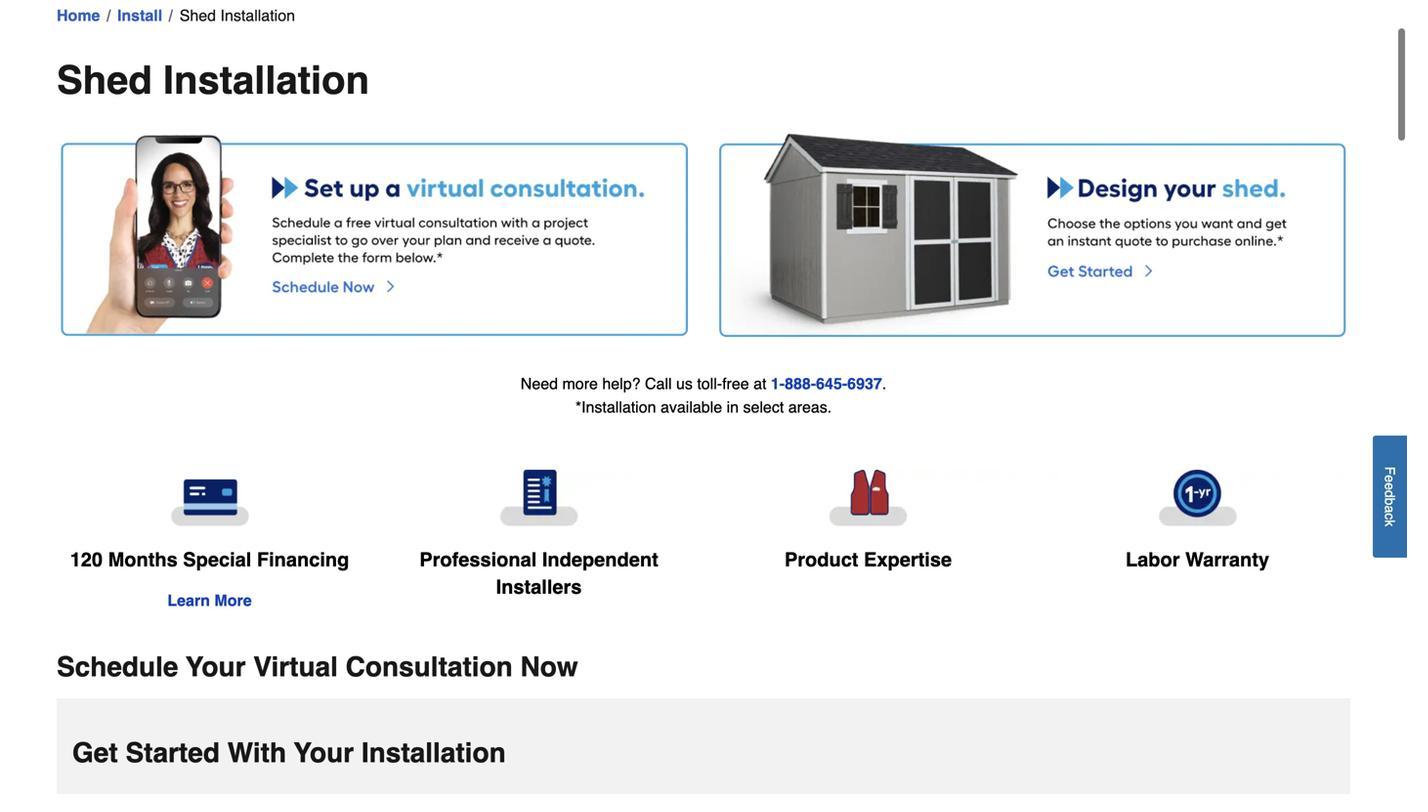 Task type: describe. For each thing, give the bounding box(es) containing it.
get started with your installation
[[72, 738, 506, 769]]

need
[[521, 375, 558, 393]]

financing
[[257, 549, 349, 571]]

select
[[743, 398, 784, 416]]

get
[[72, 738, 118, 769]]

professional independent installers
[[420, 549, 658, 599]]

virtual
[[253, 652, 338, 683]]

1 e from the top
[[1382, 475, 1398, 483]]

c
[[1382, 513, 1398, 520]]

independent
[[542, 549, 658, 571]]

installers
[[496, 576, 582, 599]]

free
[[722, 375, 749, 393]]

120
[[70, 549, 103, 571]]

home
[[57, 6, 100, 24]]

home link
[[57, 4, 100, 27]]

warranty
[[1186, 549, 1270, 571]]

b
[[1382, 498, 1398, 506]]

started
[[126, 738, 220, 769]]

at
[[754, 375, 767, 393]]

a dark blue credit card icon. image
[[61, 470, 359, 527]]

more
[[214, 592, 252, 610]]

0 vertical spatial shed installation
[[180, 6, 295, 24]]

call
[[645, 375, 672, 393]]

*installation
[[575, 398, 656, 416]]

choose your options and get a quote to purchase online. image
[[719, 133, 1347, 337]]

learn more
[[167, 592, 252, 610]]

learn
[[167, 592, 210, 610]]

labor warranty
[[1126, 549, 1270, 571]]

us
[[676, 375, 693, 393]]

consultation
[[346, 652, 513, 683]]

shed inside shed installation link
[[180, 6, 216, 24]]

product expertise
[[785, 549, 952, 571]]

schedule a free virtual consultation to receive a quote. image
[[61, 133, 688, 337]]

2 e from the top
[[1382, 483, 1398, 490]]

available
[[661, 398, 722, 416]]

toll-
[[697, 375, 722, 393]]

0 horizontal spatial shed
[[57, 58, 152, 103]]

expertise
[[864, 549, 952, 571]]

labor
[[1126, 549, 1180, 571]]

0 horizontal spatial your
[[186, 652, 246, 683]]

1 horizontal spatial your
[[294, 738, 354, 769]]

645-
[[816, 375, 847, 393]]

install link
[[117, 4, 162, 27]]

now
[[520, 652, 578, 683]]

a
[[1382, 506, 1398, 513]]

a dark blue background check icon. image
[[390, 470, 688, 527]]

shed installation link
[[180, 4, 295, 27]]



Task type: vqa. For each thing, say whether or not it's contained in the screenshot.
"Call"
yes



Task type: locate. For each thing, give the bounding box(es) containing it.
.
[[882, 375, 887, 393]]

k
[[1382, 520, 1398, 527]]

need more help? call us toll-free at 1-888-645-6937 . *installation available in select areas.
[[521, 375, 887, 416]]

shed installation down shed installation link
[[57, 58, 369, 103]]

e up d
[[1382, 475, 1398, 483]]

more
[[562, 375, 598, 393]]

product
[[785, 549, 859, 571]]

1 vertical spatial shed installation
[[57, 58, 369, 103]]

schedule your virtual consultation now
[[57, 652, 578, 683]]

1 vertical spatial shed
[[57, 58, 152, 103]]

special
[[183, 549, 251, 571]]

1 horizontal spatial shed
[[180, 6, 216, 24]]

professional
[[420, 549, 537, 571]]

f e e d b a c k button
[[1373, 436, 1407, 558]]

shed
[[180, 6, 216, 24], [57, 58, 152, 103]]

shed right install
[[180, 6, 216, 24]]

f e e d b a c k
[[1382, 467, 1398, 527]]

1-888-645-6937 link
[[771, 375, 882, 393]]

shed installation
[[180, 6, 295, 24], [57, 58, 369, 103]]

your
[[186, 652, 246, 683], [294, 738, 354, 769]]

888-
[[785, 375, 816, 393]]

help?
[[602, 375, 641, 393]]

a lowe's red vest icon. image
[[719, 470, 1017, 527]]

in
[[727, 398, 739, 416]]

schedule
[[57, 652, 178, 683]]

f
[[1382, 467, 1398, 475]]

your right with on the bottom
[[294, 738, 354, 769]]

1 vertical spatial installation
[[163, 58, 369, 103]]

installation inside shed installation link
[[220, 6, 295, 24]]

learn more link
[[167, 592, 252, 610]]

0 vertical spatial your
[[186, 652, 246, 683]]

your down "learn more"
[[186, 652, 246, 683]]

6937
[[847, 375, 882, 393]]

shed installation right install
[[180, 6, 295, 24]]

0 vertical spatial shed
[[180, 6, 216, 24]]

120 months special financing
[[70, 549, 349, 571]]

1 vertical spatial your
[[294, 738, 354, 769]]

with
[[227, 738, 286, 769]]

1-
[[771, 375, 785, 393]]

shed down home link
[[57, 58, 152, 103]]

d
[[1382, 490, 1398, 498]]

e up b
[[1382, 483, 1398, 490]]

a blue 1-year labor warranty icon. image
[[1049, 470, 1347, 527]]

install
[[117, 6, 162, 24]]

installation
[[220, 6, 295, 24], [163, 58, 369, 103], [361, 738, 506, 769]]

e
[[1382, 475, 1398, 483], [1382, 483, 1398, 490]]

areas.
[[788, 398, 832, 416]]

months
[[108, 549, 178, 571]]

2 vertical spatial installation
[[361, 738, 506, 769]]

0 vertical spatial installation
[[220, 6, 295, 24]]



